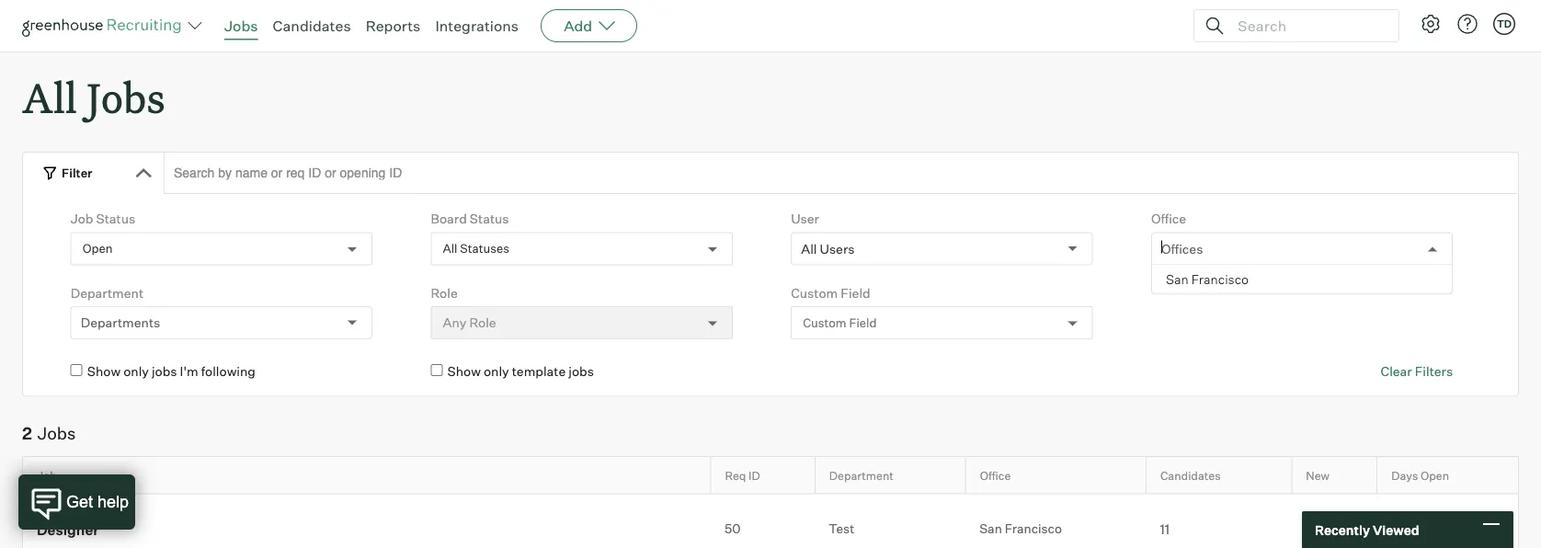Task type: locate. For each thing, give the bounding box(es) containing it.
department
[[71, 285, 144, 301], [830, 468, 894, 483]]

1 vertical spatial job
[[37, 468, 57, 483]]

2 jobs
[[22, 423, 76, 444]]

filters
[[1416, 364, 1454, 380]]

2 only from the left
[[484, 364, 509, 380]]

1 status from the left
[[96, 211, 135, 227]]

0 vertical spatial job
[[71, 211, 93, 227]]

1 horizontal spatial status
[[470, 211, 509, 227]]

1 horizontal spatial all
[[443, 241, 458, 256]]

only
[[123, 364, 149, 380], [484, 364, 509, 380]]

0 vertical spatial 2
[[22, 423, 32, 444]]

designer link
[[23, 519, 711, 539]]

2
[[22, 423, 32, 444], [1306, 521, 1314, 538]]

None field
[[1162, 233, 1166, 265]]

open
[[83, 241, 113, 256], [1421, 468, 1450, 483]]

1 horizontal spatial jobs
[[87, 70, 165, 124]]

1 only from the left
[[123, 364, 149, 380]]

1 vertical spatial office
[[980, 468, 1011, 483]]

show for show only template jobs
[[448, 364, 481, 380]]

candidates
[[273, 17, 351, 35], [1161, 468, 1221, 483]]

0 vertical spatial francisco
[[1192, 271, 1249, 287]]

custom
[[791, 285, 838, 301], [803, 316, 847, 330]]

1 show from the left
[[87, 364, 121, 380]]

only for jobs
[[123, 364, 149, 380]]

departments
[[81, 315, 160, 331]]

1 horizontal spatial jobs
[[569, 364, 594, 380]]

custom field
[[791, 285, 871, 301], [803, 316, 877, 330]]

jobs for 2 jobs
[[38, 423, 76, 444]]

add
[[564, 17, 593, 35]]

all up filter
[[22, 70, 77, 124]]

0 horizontal spatial candidates
[[273, 17, 351, 35]]

1 horizontal spatial show
[[448, 364, 481, 380]]

all
[[22, 70, 77, 124], [801, 241, 817, 257], [443, 241, 458, 256]]

0 horizontal spatial only
[[123, 364, 149, 380]]

candidates right jobs link
[[273, 17, 351, 35]]

0 vertical spatial san francisco
[[1166, 271, 1249, 287]]

1 vertical spatial custom
[[803, 316, 847, 330]]

0 horizontal spatial francisco
[[1005, 521, 1063, 537]]

1 vertical spatial department
[[830, 468, 894, 483]]

status for job status
[[96, 211, 135, 227]]

2 status from the left
[[470, 211, 509, 227]]

jobs down show only jobs i'm following option
[[38, 423, 76, 444]]

designer
[[37, 521, 99, 538]]

0 horizontal spatial show
[[87, 364, 121, 380]]

board status
[[431, 211, 509, 227]]

jobs
[[152, 364, 177, 380], [569, 364, 594, 380]]

1 horizontal spatial francisco
[[1192, 271, 1249, 287]]

san francisco option
[[1153, 266, 1453, 293]]

2 show from the left
[[448, 364, 481, 380]]

2 jobs from the left
[[569, 364, 594, 380]]

all jobs
[[22, 70, 165, 124]]

job
[[71, 211, 93, 227], [37, 468, 57, 483]]

1 horizontal spatial candidates
[[1161, 468, 1221, 483]]

0 horizontal spatial jobs
[[152, 364, 177, 380]]

recently viewed
[[1316, 522, 1420, 538]]

jobs left the candidates link
[[224, 17, 258, 35]]

0 vertical spatial department
[[71, 285, 144, 301]]

job for job
[[37, 468, 57, 483]]

1 horizontal spatial open
[[1421, 468, 1450, 483]]

san
[[1166, 271, 1189, 287], [980, 521, 1003, 537]]

candidates up 11
[[1161, 468, 1221, 483]]

status
[[96, 211, 135, 227], [470, 211, 509, 227]]

open right days in the bottom right of the page
[[1421, 468, 1450, 483]]

custom field down users
[[803, 316, 877, 330]]

1 horizontal spatial job
[[71, 211, 93, 227]]

show right show only template jobs checkbox
[[448, 364, 481, 380]]

open down job status
[[83, 241, 113, 256]]

all for all jobs
[[22, 70, 77, 124]]

role
[[431, 285, 458, 301]]

job status
[[71, 211, 135, 227]]

jobs down greenhouse recruiting image
[[87, 70, 165, 124]]

0 horizontal spatial job
[[37, 468, 57, 483]]

san francisco
[[1166, 271, 1249, 287], [980, 521, 1063, 537]]

0 horizontal spatial san
[[980, 521, 1003, 537]]

all users
[[801, 241, 855, 257]]

show
[[87, 364, 121, 380], [448, 364, 481, 380]]

1 vertical spatial jobs
[[87, 70, 165, 124]]

0 vertical spatial open
[[83, 241, 113, 256]]

test
[[829, 521, 855, 537]]

statuses
[[460, 241, 510, 256]]

jobs right "template"
[[569, 364, 594, 380]]

francisco
[[1192, 271, 1249, 287], [1005, 521, 1063, 537]]

0 horizontal spatial all
[[22, 70, 77, 124]]

0 horizontal spatial 2
[[22, 423, 32, 444]]

td
[[1498, 17, 1513, 30]]

50
[[725, 521, 741, 537]]

field
[[841, 285, 871, 301], [850, 316, 877, 330]]

job for job status
[[71, 211, 93, 227]]

only left "template"
[[484, 364, 509, 380]]

0 vertical spatial jobs
[[224, 17, 258, 35]]

department up 'test'
[[830, 468, 894, 483]]

2 horizontal spatial jobs
[[224, 17, 258, 35]]

1 vertical spatial san francisco
[[980, 521, 1063, 537]]

41
[[1392, 521, 1404, 537]]

job down filter
[[71, 211, 93, 227]]

1 horizontal spatial department
[[830, 468, 894, 483]]

jobs left i'm on the bottom of the page
[[152, 364, 177, 380]]

show for show only jobs i'm following
[[87, 364, 121, 380]]

0 horizontal spatial open
[[83, 241, 113, 256]]

0 horizontal spatial san francisco
[[980, 521, 1063, 537]]

all left users
[[801, 241, 817, 257]]

users
[[820, 241, 855, 257]]

job down 2 jobs
[[37, 468, 57, 483]]

td button
[[1490, 9, 1520, 39]]

only down departments
[[123, 364, 149, 380]]

department up departments
[[71, 285, 144, 301]]

1 horizontal spatial 2
[[1306, 521, 1314, 538]]

days
[[1392, 468, 1419, 483]]

custom field down all users
[[791, 285, 871, 301]]

1 horizontal spatial san
[[1166, 271, 1189, 287]]

all down board
[[443, 241, 458, 256]]

2 horizontal spatial all
[[801, 241, 817, 257]]

show right show only jobs i'm following option
[[87, 364, 121, 380]]

office
[[1152, 211, 1187, 227], [980, 468, 1011, 483]]

2 vertical spatial jobs
[[38, 423, 76, 444]]

2 for 2 jobs
[[22, 423, 32, 444]]

add button
[[541, 9, 638, 42]]

11
[[1160, 521, 1170, 538]]

reports
[[366, 17, 421, 35]]

jobs
[[224, 17, 258, 35], [87, 70, 165, 124], [38, 423, 76, 444]]

1 vertical spatial 2
[[1306, 521, 1314, 538]]

1 horizontal spatial san francisco
[[1166, 271, 1249, 287]]

1 horizontal spatial only
[[484, 364, 509, 380]]

integrations
[[436, 17, 519, 35]]

1 horizontal spatial office
[[1152, 211, 1187, 227]]

0 horizontal spatial jobs
[[38, 423, 76, 444]]

0 horizontal spatial status
[[96, 211, 135, 227]]

0 vertical spatial san
[[1166, 271, 1189, 287]]

1 vertical spatial custom field
[[803, 316, 877, 330]]

1 vertical spatial field
[[850, 316, 877, 330]]

1 jobs from the left
[[152, 364, 177, 380]]

0 vertical spatial field
[[841, 285, 871, 301]]



Task type: vqa. For each thing, say whether or not it's contained in the screenshot.
5
no



Task type: describe. For each thing, give the bounding box(es) containing it.
11 link
[[1147, 519, 1292, 538]]

days open
[[1392, 468, 1450, 483]]

new
[[1307, 468, 1330, 483]]

Search text field
[[1234, 12, 1383, 39]]

filter
[[62, 165, 93, 180]]

0 horizontal spatial office
[[980, 468, 1011, 483]]

show only jobs i'm following
[[87, 364, 256, 380]]

reports link
[[366, 17, 421, 35]]

0 vertical spatial custom
[[791, 285, 838, 301]]

integrations link
[[436, 17, 519, 35]]

1 vertical spatial candidates
[[1161, 468, 1221, 483]]

1 vertical spatial francisco
[[1005, 521, 1063, 537]]

all for all users
[[801, 241, 817, 257]]

all for all statuses
[[443, 241, 458, 256]]

francisco inside option
[[1192, 271, 1249, 287]]

viewed
[[1373, 522, 1420, 538]]

configure image
[[1420, 13, 1443, 35]]

all statuses
[[443, 241, 510, 256]]

greenhouse recruiting image
[[22, 15, 188, 37]]

all users option
[[801, 241, 855, 257]]

td button
[[1494, 13, 1516, 35]]

clear filters link
[[1381, 363, 1454, 381]]

recently
[[1316, 522, 1371, 538]]

offices
[[1162, 241, 1204, 257]]

Show only jobs I'm following checkbox
[[71, 365, 83, 376]]

1 vertical spatial san
[[980, 521, 1003, 537]]

i'm
[[180, 364, 198, 380]]

only for template
[[484, 364, 509, 380]]

0 vertical spatial custom field
[[791, 285, 871, 301]]

0 vertical spatial candidates
[[273, 17, 351, 35]]

req id
[[725, 468, 761, 483]]

template
[[512, 364, 566, 380]]

board
[[431, 211, 467, 227]]

1 vertical spatial open
[[1421, 468, 1450, 483]]

status for board status
[[470, 211, 509, 227]]

id
[[749, 468, 761, 483]]

following
[[201, 364, 256, 380]]

candidates link
[[273, 17, 351, 35]]

show only template jobs
[[448, 364, 594, 380]]

clear
[[1381, 364, 1413, 380]]

jobs link
[[224, 17, 258, 35]]

req
[[725, 468, 746, 483]]

clear filters
[[1381, 364, 1454, 380]]

0 vertical spatial office
[[1152, 211, 1187, 227]]

san inside option
[[1166, 271, 1189, 287]]

san francisco inside option
[[1166, 271, 1249, 287]]

user
[[791, 211, 820, 227]]

Search by name or req ID or opening ID text field
[[164, 152, 1520, 194]]

jobs for all jobs
[[87, 70, 165, 124]]

2 for 2
[[1306, 521, 1314, 538]]

0 horizontal spatial department
[[71, 285, 144, 301]]

Show only template jobs checkbox
[[431, 365, 443, 376]]

2 link
[[1292, 519, 1378, 538]]



